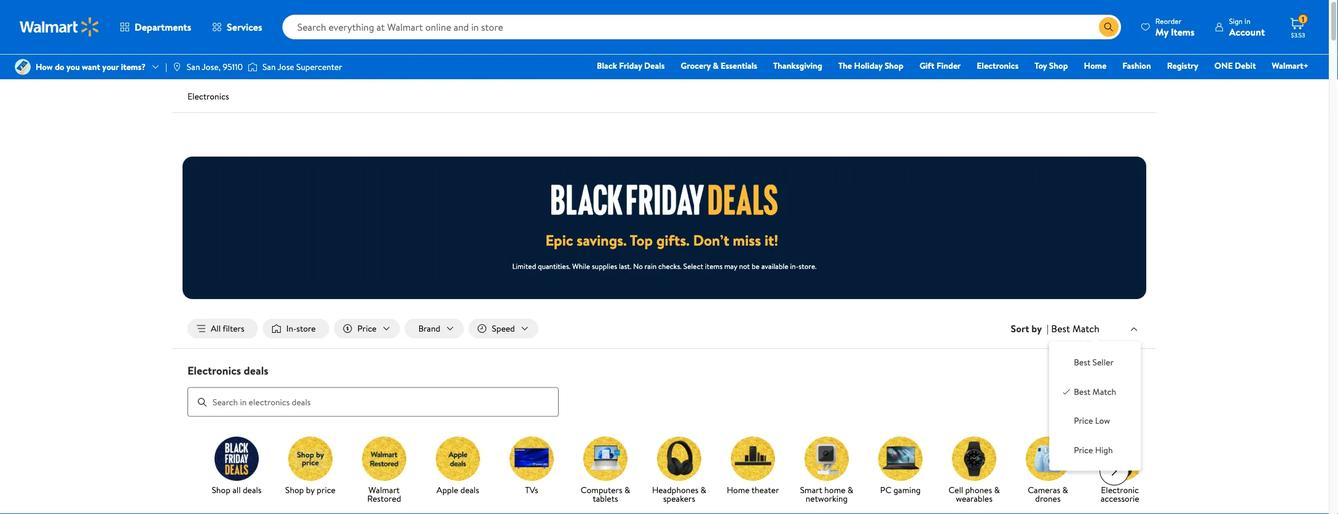 Task type: locate. For each thing, give the bounding box(es) containing it.
smart home and networking image
[[805, 437, 849, 481]]

departments button
[[109, 12, 202, 42]]

price for price high
[[1074, 444, 1093, 456]]

in-
[[286, 323, 296, 335]]

theater
[[752, 484, 779, 496]]

shop by price image
[[288, 437, 333, 481]]

best right sort by |
[[1052, 322, 1071, 336]]

how
[[36, 61, 53, 73]]

shop right toy
[[1049, 60, 1068, 72]]

tvs image
[[510, 437, 554, 481]]

by
[[1032, 322, 1042, 336], [306, 484, 315, 496]]

option group
[[1060, 352, 1131, 461]]

store.
[[799, 261, 817, 271]]

 image
[[248, 61, 258, 73]]

may
[[725, 261, 738, 271]]

& right phones
[[994, 484, 1000, 496]]

best seller
[[1074, 357, 1114, 369]]

apple deals image
[[436, 437, 480, 481]]

drones
[[1036, 493, 1061, 505]]

& inside computers & tablets
[[625, 484, 630, 496]]

electronics left toy
[[977, 60, 1019, 72]]

walmart restored
[[367, 484, 401, 505]]

supplies
[[592, 261, 617, 271]]

home inside 'link'
[[1084, 60, 1107, 72]]

services button
[[202, 12, 273, 42]]

1 horizontal spatial |
[[1047, 322, 1049, 336]]

shop
[[885, 60, 904, 72], [1049, 60, 1068, 72], [212, 484, 230, 496], [285, 484, 304, 496]]

home theater
[[727, 484, 779, 496]]

0 horizontal spatial home
[[727, 484, 750, 496]]

1 horizontal spatial san
[[263, 61, 276, 73]]

home for home theater
[[727, 484, 750, 496]]

services
[[227, 20, 262, 34]]

gifts.
[[657, 230, 690, 251]]

1 vertical spatial |
[[1047, 322, 1049, 336]]

san left jose
[[263, 61, 276, 73]]

& for grocery
[[713, 60, 719, 72]]

price right store
[[358, 323, 377, 335]]

& right grocery at the top right of the page
[[713, 60, 719, 72]]

shop inside toy shop link
[[1049, 60, 1068, 72]]

| right items? at the left of the page
[[165, 61, 167, 73]]

deals inside apple deals 'link'
[[461, 484, 479, 496]]

grocery & essentials link
[[675, 59, 763, 72]]

deals
[[644, 60, 665, 72]]

speakers
[[663, 493, 695, 505]]

electronics for electronics deals
[[188, 363, 241, 378]]

one debit link
[[1209, 59, 1262, 72]]

san
[[187, 61, 200, 73], [263, 61, 276, 73]]

apple
[[437, 484, 458, 496]]

& inside headphones & speakers
[[701, 484, 707, 496]]

cameras & drones link
[[1016, 437, 1080, 506]]

& inside "cameras & drones"
[[1063, 484, 1068, 496]]

san jose supercenter
[[263, 61, 342, 73]]

by right sort
[[1032, 322, 1042, 336]]

low
[[1095, 415, 1110, 427]]

option group containing best seller
[[1060, 352, 1131, 461]]

account
[[1229, 25, 1265, 38]]

electronics inside the electronics accessories
[[1101, 484, 1143, 496]]

reorder my items
[[1156, 16, 1195, 38]]

deals inside the electronics deals search box
[[244, 363, 268, 378]]

by for sort
[[1032, 322, 1042, 336]]

electronics for electronics accessories
[[1101, 484, 1143, 496]]

1 vertical spatial price
[[1074, 415, 1093, 427]]

want
[[82, 61, 100, 73]]

electronics up search icon
[[188, 363, 241, 378]]

deals right apple
[[461, 484, 479, 496]]

0 horizontal spatial  image
[[15, 59, 31, 75]]

black friday deals
[[597, 60, 665, 72]]

0 vertical spatial home
[[1084, 60, 1107, 72]]

shop right holiday
[[885, 60, 904, 72]]

shop by price link
[[279, 437, 342, 497]]

electronics inside "link"
[[977, 60, 1019, 72]]

0 vertical spatial best
[[1052, 322, 1071, 336]]

no
[[633, 261, 643, 271]]

0 vertical spatial by
[[1032, 322, 1042, 336]]

 image left how at the top left of the page
[[15, 59, 31, 75]]

& right the speakers
[[701, 484, 707, 496]]

electronics down jose,
[[188, 90, 229, 102]]

cameras and drones image
[[1026, 437, 1070, 481]]

0 vertical spatial match
[[1073, 322, 1100, 336]]

essentials
[[721, 60, 757, 72]]

1 horizontal spatial home
[[1084, 60, 1107, 72]]

gift finder link
[[914, 59, 967, 72]]

0 vertical spatial price
[[358, 323, 377, 335]]

best right 'best match' radio
[[1074, 386, 1091, 398]]

headphones
[[652, 484, 699, 496]]

all filters button
[[188, 319, 258, 339]]

match up best seller
[[1073, 322, 1100, 336]]

1 vertical spatial home
[[727, 484, 750, 496]]

 image
[[15, 59, 31, 75], [172, 62, 182, 72]]

computers
[[581, 484, 623, 496]]

by left price
[[306, 484, 315, 496]]

electronics inside search box
[[188, 363, 241, 378]]

gift
[[920, 60, 935, 72]]

home left "theater"
[[727, 484, 750, 496]]

shop inside shop all deals link
[[212, 484, 230, 496]]

& for cameras
[[1063, 484, 1068, 496]]

all
[[233, 484, 241, 496]]

| right sort
[[1047, 322, 1049, 336]]

0 vertical spatial best match
[[1052, 322, 1100, 336]]

1 vertical spatial by
[[306, 484, 315, 496]]

one debit
[[1215, 60, 1256, 72]]

|
[[165, 61, 167, 73], [1047, 322, 1049, 336]]

grocery
[[681, 60, 711, 72]]

san left jose,
[[187, 61, 200, 73]]

1 san from the left
[[187, 61, 200, 73]]

sign
[[1229, 16, 1243, 26]]

apple deals link
[[426, 437, 490, 497]]

deals for apple deals
[[461, 484, 479, 496]]

home down search icon at the top right of page
[[1084, 60, 1107, 72]]

2 san from the left
[[263, 61, 276, 73]]

deals right all
[[243, 484, 262, 496]]

deals down filters
[[244, 363, 268, 378]]

in-store button
[[263, 319, 329, 339]]

departments
[[135, 20, 191, 34]]

 image left jose,
[[172, 62, 182, 72]]

& for headphones
[[701, 484, 707, 496]]

price left 'low'
[[1074, 415, 1093, 427]]

0 horizontal spatial by
[[306, 484, 315, 496]]

san for san jose, 95110
[[187, 61, 200, 73]]

walmart
[[369, 484, 400, 496]]

best match up best seller
[[1052, 322, 1100, 336]]

best match right 'best match' radio
[[1074, 386, 1117, 398]]

your
[[102, 61, 119, 73]]

match
[[1073, 322, 1100, 336], [1093, 386, 1117, 398]]

all
[[211, 323, 221, 335]]

& right the tablets
[[625, 484, 630, 496]]

shop left price
[[285, 484, 304, 496]]

shop left all
[[212, 484, 230, 496]]

& right home
[[848, 484, 854, 496]]

friday
[[619, 60, 642, 72]]

price
[[358, 323, 377, 335], [1074, 415, 1093, 427], [1074, 444, 1093, 456]]

match inside best match popup button
[[1073, 322, 1100, 336]]

available
[[762, 261, 789, 271]]

cell phones & wearables link
[[943, 437, 1006, 506]]

price
[[317, 484, 336, 496]]

price left high
[[1074, 444, 1093, 456]]

restored
[[367, 493, 401, 505]]

savings.
[[577, 230, 627, 251]]

the
[[839, 60, 852, 72]]

1 horizontal spatial by
[[1032, 322, 1042, 336]]

electronics down 'electronics accessories' image
[[1101, 484, 1143, 496]]

best
[[1052, 322, 1071, 336], [1074, 357, 1091, 369], [1074, 386, 1091, 398]]

by inside sort and filter section element
[[1032, 322, 1042, 336]]

electronics accessories image
[[1100, 437, 1144, 481]]

you
[[66, 61, 80, 73]]

cameras
[[1028, 484, 1061, 496]]

select
[[684, 261, 704, 271]]

best left 'seller'
[[1074, 357, 1091, 369]]

limited quantities. while supplies last. no rain checks. select items may not be available in-store.
[[512, 261, 817, 271]]

0 horizontal spatial |
[[165, 61, 167, 73]]

registry
[[1167, 60, 1199, 72]]

0 vertical spatial |
[[165, 61, 167, 73]]

2 vertical spatial price
[[1074, 444, 1093, 456]]

price inside dropdown button
[[358, 323, 377, 335]]

home
[[825, 484, 846, 496]]

&
[[713, 60, 719, 72], [625, 484, 630, 496], [701, 484, 707, 496], [848, 484, 854, 496], [994, 484, 1000, 496], [1063, 484, 1068, 496]]

headphones & speakers link
[[647, 437, 711, 506]]

Walmart Site-Wide search field
[[283, 15, 1121, 39]]

electronics
[[977, 60, 1019, 72], [188, 90, 229, 102], [188, 363, 241, 378], [1101, 484, 1143, 496]]

0 horizontal spatial san
[[187, 61, 200, 73]]

don't
[[693, 230, 730, 251]]

match down 'seller'
[[1093, 386, 1117, 398]]

toy
[[1035, 60, 1047, 72]]

sort and filter section element
[[173, 309, 1157, 349]]

& right drones
[[1063, 484, 1068, 496]]

home for home
[[1084, 60, 1107, 72]]

1
[[1302, 14, 1305, 24]]

best match
[[1052, 322, 1100, 336], [1074, 386, 1117, 398]]

shop all deals image
[[215, 437, 259, 481]]

1 horizontal spatial  image
[[172, 62, 182, 72]]



Task type: vqa. For each thing, say whether or not it's contained in the screenshot.
absolutely related to Great necklace
no



Task type: describe. For each thing, give the bounding box(es) containing it.
price high
[[1074, 444, 1113, 456]]

epic savings. top gifts. don't miss it!
[[546, 230, 779, 251]]

fashion
[[1123, 60, 1151, 72]]

headphones and speakers image
[[657, 437, 702, 481]]

deals inside shop all deals link
[[243, 484, 262, 496]]

thanksgiving
[[773, 60, 823, 72]]

san jose, 95110
[[187, 61, 243, 73]]

cell phones & wearables
[[949, 484, 1000, 505]]

items
[[1171, 25, 1195, 38]]

black
[[597, 60, 617, 72]]

do
[[55, 61, 64, 73]]

jose
[[278, 61, 294, 73]]

smart home & networking
[[800, 484, 854, 505]]

price for price low
[[1074, 415, 1093, 427]]

checks.
[[659, 261, 682, 271]]

& inside smart home & networking
[[848, 484, 854, 496]]

sort
[[1011, 322, 1030, 336]]

networking
[[806, 493, 848, 505]]

computers & tablets
[[581, 484, 630, 505]]

2 vertical spatial best
[[1074, 386, 1091, 398]]

registry link
[[1162, 59, 1204, 72]]

all filters
[[211, 323, 245, 335]]

1 vertical spatial best match
[[1074, 386, 1117, 398]]

next slide for chipmodulewithimages list image
[[1100, 457, 1129, 486]]

quantities.
[[538, 261, 571, 271]]

best inside popup button
[[1052, 322, 1071, 336]]

 image for how
[[15, 59, 31, 75]]

$3.53
[[1291, 31, 1306, 39]]

shop all deals
[[212, 484, 262, 496]]

search icon image
[[1104, 22, 1114, 32]]

speed
[[492, 323, 515, 335]]

by for shop
[[306, 484, 315, 496]]

store
[[296, 323, 316, 335]]

rain
[[645, 261, 657, 271]]

walmart black friday deals for days image
[[552, 185, 778, 215]]

apple deals
[[437, 484, 479, 496]]

& inside cell phones & wearables
[[994, 484, 1000, 496]]

electronics for electronics "link"
[[977, 60, 1019, 72]]

top
[[630, 230, 653, 251]]

cell phones and wearables image
[[952, 437, 997, 481]]

the holiday shop
[[839, 60, 904, 72]]

pc gaming image
[[879, 437, 923, 481]]

shop inside the holiday shop link
[[885, 60, 904, 72]]

Search in electronics deals search field
[[188, 388, 559, 417]]

in-
[[790, 261, 799, 271]]

headphones & speakers
[[652, 484, 707, 505]]

home link
[[1079, 59, 1112, 72]]

best match inside best match popup button
[[1052, 322, 1100, 336]]

san for san jose supercenter
[[263, 61, 276, 73]]

it!
[[765, 230, 779, 251]]

Search search field
[[283, 15, 1121, 39]]

in-store
[[286, 323, 316, 335]]

limited
[[512, 261, 536, 271]]

pc gaming
[[880, 484, 921, 496]]

how do you want your items?
[[36, 61, 146, 73]]

price button
[[334, 319, 400, 339]]

brand button
[[405, 319, 464, 339]]

high
[[1095, 444, 1113, 456]]

price for price
[[358, 323, 377, 335]]

best match button
[[1049, 321, 1142, 337]]

filters
[[223, 323, 245, 335]]

tablets
[[593, 493, 618, 505]]

finder
[[937, 60, 961, 72]]

& for computers
[[625, 484, 630, 496]]

last.
[[619, 261, 632, 271]]

electronics accessories link
[[1090, 437, 1154, 506]]

 image for san
[[172, 62, 182, 72]]

deals for electronics deals
[[244, 363, 268, 378]]

tvs link
[[500, 437, 564, 497]]

computers and tablets image
[[583, 437, 628, 481]]

shop inside 'shop by price' link
[[285, 484, 304, 496]]

thanksgiving link
[[768, 59, 828, 72]]

walmart+
[[1272, 60, 1309, 72]]

be
[[752, 261, 760, 271]]

computers & tablets link
[[574, 437, 638, 506]]

gaming
[[894, 484, 921, 496]]

walmart image
[[20, 17, 100, 37]]

items?
[[121, 61, 146, 73]]

sign in account
[[1229, 16, 1265, 38]]

search image
[[197, 398, 207, 407]]

seller
[[1093, 357, 1114, 369]]

tvs
[[525, 484, 538, 496]]

miss
[[733, 230, 761, 251]]

| inside sort and filter section element
[[1047, 322, 1049, 336]]

cell
[[949, 484, 964, 496]]

electronics deals
[[188, 363, 268, 378]]

shop by price
[[285, 484, 336, 496]]

not
[[739, 261, 750, 271]]

1 vertical spatial best
[[1074, 357, 1091, 369]]

Best Match radio
[[1062, 386, 1072, 396]]

home theater link
[[721, 437, 785, 497]]

gift finder
[[920, 60, 961, 72]]

walmart restored image
[[362, 437, 406, 481]]

pc
[[880, 484, 892, 496]]

electronics link
[[972, 59, 1024, 72]]

pc gaming link
[[869, 437, 933, 497]]

1 vertical spatial match
[[1093, 386, 1117, 398]]

home theater image
[[731, 437, 775, 481]]

Electronics deals search field
[[173, 363, 1157, 417]]

wearables
[[956, 493, 993, 505]]

holiday
[[854, 60, 883, 72]]

95110
[[223, 61, 243, 73]]

fashion link
[[1117, 59, 1157, 72]]



